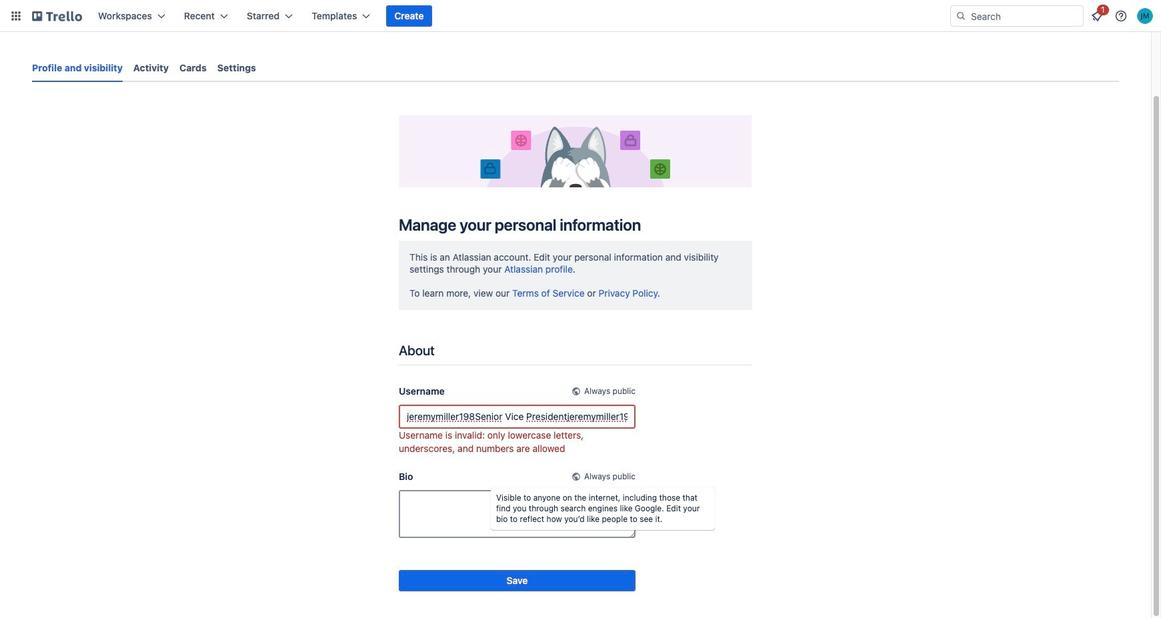 Task type: describe. For each thing, give the bounding box(es) containing it.
1 notification image
[[1090, 8, 1106, 24]]

search image
[[956, 11, 967, 21]]

jeremy miller (jeremymiller198) image
[[1138, 8, 1154, 24]]



Task type: vqa. For each thing, say whether or not it's contained in the screenshot.
THE SEARCH field
yes



Task type: locate. For each thing, give the bounding box(es) containing it.
back to home image
[[32, 5, 82, 27]]

None text field
[[399, 405, 636, 429]]

tooltip
[[491, 488, 715, 531]]

primary element
[[0, 0, 1162, 32]]

None text field
[[399, 490, 636, 538]]

open information menu image
[[1115, 9, 1129, 23]]

Search field
[[967, 7, 1084, 25]]



